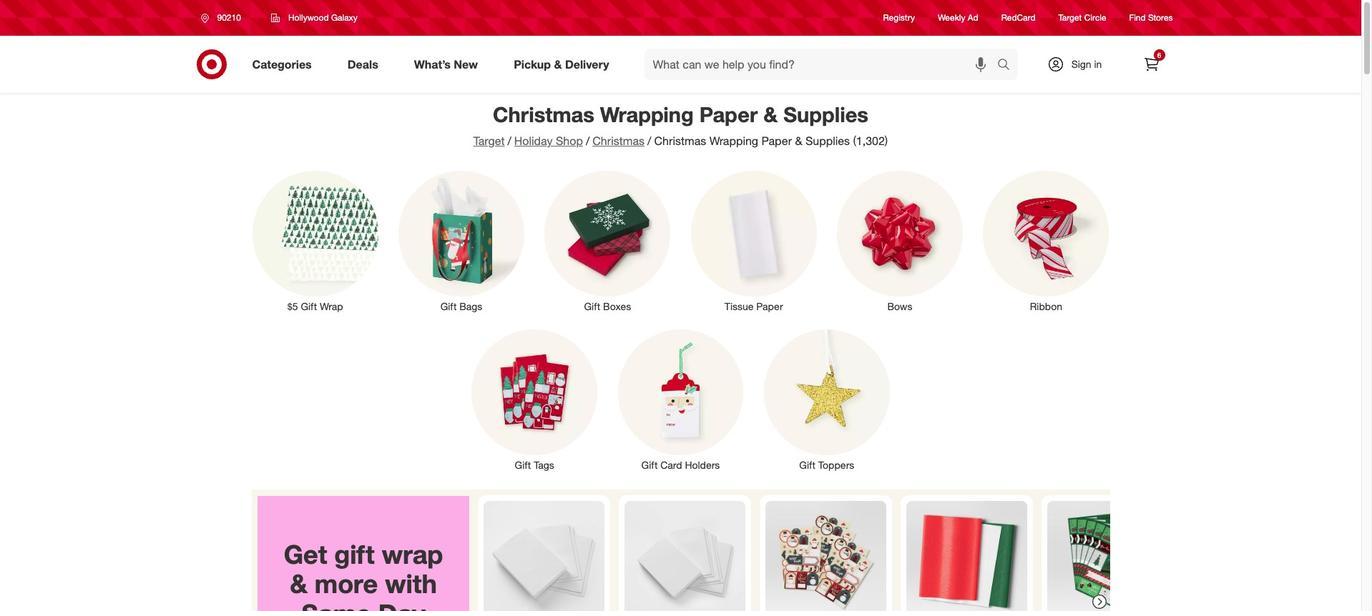 Task type: vqa. For each thing, say whether or not it's contained in the screenshot.
THE in the the Whether it's a car ride with the kiddos or a long flight home, check out these packing tips & must-haves to make yo
no



Task type: describe. For each thing, give the bounding box(es) containing it.
same
[[301, 599, 371, 612]]

50ct peel & stick santa and snowman christmas gift tag kraft - wondershop™ image
[[765, 502, 886, 612]]

hollywood
[[288, 12, 329, 23]]

6
[[1158, 51, 1162, 59]]

delivery
[[565, 57, 609, 71]]

redcard link
[[1002, 12, 1036, 24]]

target circle
[[1059, 12, 1107, 23]]

get gift wrap & more with same d
[[284, 540, 443, 612]]

gift tags link
[[462, 327, 608, 473]]

gift boxes link
[[535, 168, 681, 314]]

holiday shop link
[[514, 134, 583, 148]]

gift inside $5 gift wrap link
[[301, 301, 317, 313]]

pickup & delivery
[[514, 57, 609, 71]]

gift toppers link
[[754, 327, 900, 473]]

What can we help you find? suggestions appear below search field
[[644, 49, 1001, 80]]

ribbon
[[1030, 301, 1063, 313]]

gift tags
[[515, 459, 554, 472]]

wrap
[[382, 540, 443, 570]]

tissue paper
[[725, 301, 783, 313]]

christmas wrapping paper & supplies target / holiday shop / christmas / christmas wrapping paper & supplies (1,302)
[[474, 102, 888, 148]]

gift card holders link
[[608, 327, 754, 473]]

galaxy
[[331, 12, 358, 23]]

find stores link
[[1130, 12, 1173, 24]]

30ct banded christmas tissue paper white/green/red - wondershop™ image
[[906, 502, 1027, 612]]

wrap
[[320, 301, 343, 313]]

new
[[454, 57, 478, 71]]

6 link
[[1136, 49, 1168, 80]]

christmas right christmas link at the left of page
[[654, 134, 707, 148]]

what's
[[414, 57, 451, 71]]

90210
[[217, 12, 241, 23]]

sign
[[1072, 58, 1092, 70]]

2 / from the left
[[586, 134, 590, 148]]

search
[[991, 58, 1025, 73]]

deals
[[348, 57, 378, 71]]

1 vertical spatial paper
[[762, 134, 792, 148]]

gift card holders
[[642, 459, 720, 472]]

in
[[1095, 58, 1102, 70]]

gift
[[334, 540, 374, 570]]

deals link
[[335, 49, 396, 80]]

circle
[[1085, 12, 1107, 23]]

1 / from the left
[[508, 134, 512, 148]]

0 horizontal spatial wrapping
[[600, 102, 694, 127]]

find stores
[[1130, 12, 1173, 23]]

ribbon link
[[973, 168, 1120, 314]]

find
[[1130, 12, 1146, 23]]

tissue paper link
[[681, 168, 827, 314]]

registry
[[883, 12, 915, 23]]

christmas right shop
[[593, 134, 645, 148]]

weekly
[[938, 12, 966, 23]]

weekly ad
[[938, 12, 979, 23]]

$5
[[288, 301, 298, 313]]

get
[[284, 540, 327, 570]]

pickup & delivery link
[[502, 49, 627, 80]]

sign in
[[1072, 58, 1102, 70]]

with
[[385, 569, 437, 600]]

$5 gift wrap link
[[242, 168, 388, 314]]

hollywood galaxy
[[288, 12, 358, 23]]

0 vertical spatial supplies
[[784, 102, 869, 127]]

50ct peel & stick christmas gift tag green - wondershop™ image
[[1047, 502, 1168, 612]]

target inside target circle link
[[1059, 12, 1082, 23]]



Task type: locate. For each thing, give the bounding box(es) containing it.
90210 button
[[191, 5, 256, 31]]

tags
[[534, 459, 554, 472]]

toppers
[[819, 459, 855, 472]]

4ct shirt christmas gift box white - wondershop™ image
[[624, 502, 745, 612]]

& inside get gift wrap & more with same d
[[290, 569, 307, 600]]

gift toppers
[[800, 459, 855, 472]]

gift left toppers
[[800, 459, 816, 472]]

gift inside 'gift card holders' link
[[642, 459, 658, 472]]

what's new
[[414, 57, 478, 71]]

target left circle
[[1059, 12, 1082, 23]]

ad
[[968, 12, 979, 23]]

gift inside gift bags link
[[441, 301, 457, 313]]

gift left bags
[[441, 301, 457, 313]]

search button
[[991, 49, 1025, 83]]

gift bags
[[441, 301, 483, 313]]

holders
[[685, 459, 720, 472]]

stores
[[1149, 12, 1173, 23]]

0 vertical spatial target
[[1059, 12, 1082, 23]]

categories
[[252, 57, 312, 71]]

more
[[314, 569, 378, 600]]

target link
[[474, 134, 505, 148]]

christmas up holiday shop link
[[493, 102, 594, 127]]

1 vertical spatial target
[[474, 134, 505, 148]]

target
[[1059, 12, 1082, 23], [474, 134, 505, 148]]

boxes
[[603, 301, 631, 313]]

1 vertical spatial supplies
[[806, 134, 850, 148]]

wrapping
[[600, 102, 694, 127], [710, 134, 759, 148]]

supplies left (1,302)
[[806, 134, 850, 148]]

gift for gift card holders
[[642, 459, 658, 472]]

/ right shop
[[586, 134, 590, 148]]

bows link
[[827, 168, 973, 314]]

/
[[508, 134, 512, 148], [586, 134, 590, 148], [648, 134, 652, 148]]

gift bags link
[[388, 168, 535, 314]]

gift for gift bags
[[441, 301, 457, 313]]

3 / from the left
[[648, 134, 652, 148]]

1 horizontal spatial /
[[586, 134, 590, 148]]

supplies down what can we help you find? suggestions appear below search box
[[784, 102, 869, 127]]

sign in link
[[1035, 49, 1125, 80]]

gift left "boxes"
[[584, 301, 601, 313]]

christmas
[[493, 102, 594, 127], [593, 134, 645, 148], [654, 134, 707, 148]]

target left holiday
[[474, 134, 505, 148]]

gift
[[301, 301, 317, 313], [441, 301, 457, 313], [584, 301, 601, 313], [515, 459, 531, 472], [642, 459, 658, 472], [800, 459, 816, 472]]

0 vertical spatial wrapping
[[600, 102, 694, 127]]

target circle link
[[1059, 12, 1107, 24]]

1 vertical spatial wrapping
[[710, 134, 759, 148]]

0 vertical spatial paper
[[700, 102, 758, 127]]

christmas link
[[593, 134, 645, 148]]

1 horizontal spatial target
[[1059, 12, 1082, 23]]

/ right target "link"
[[508, 134, 512, 148]]

0 horizontal spatial target
[[474, 134, 505, 148]]

holiday
[[514, 134, 553, 148]]

hollywood galaxy button
[[262, 5, 367, 31]]

supplies
[[784, 102, 869, 127], [806, 134, 850, 148]]

redcard
[[1002, 12, 1036, 23]]

&
[[554, 57, 562, 71], [764, 102, 778, 127], [795, 134, 803, 148], [290, 569, 307, 600]]

what's new link
[[402, 49, 496, 80]]

$5 gift wrap
[[288, 301, 343, 313]]

gift for gift boxes
[[584, 301, 601, 313]]

2 vertical spatial paper
[[757, 301, 783, 313]]

gift boxes
[[584, 301, 631, 313]]

weekly ad link
[[938, 12, 979, 24]]

/ right christmas link at the left of page
[[648, 134, 652, 148]]

gift inside gift toppers link
[[800, 459, 816, 472]]

gift inside gift boxes link
[[584, 301, 601, 313]]

2 horizontal spatial /
[[648, 134, 652, 148]]

pickup
[[514, 57, 551, 71]]

gift inside gift tags link
[[515, 459, 531, 472]]

shop
[[556, 134, 583, 148]]

target inside christmas wrapping paper & supplies target / holiday shop / christmas / christmas wrapping paper & supplies (1,302)
[[474, 134, 505, 148]]

gift for gift toppers
[[800, 459, 816, 472]]

1 horizontal spatial wrapping
[[710, 134, 759, 148]]

gift for gift tags
[[515, 459, 531, 472]]

categories link
[[240, 49, 330, 80]]

(1,302)
[[853, 134, 888, 148]]

card
[[661, 459, 682, 472]]

carousel region
[[252, 490, 1174, 612]]

tissue
[[725, 301, 754, 313]]

registry link
[[883, 12, 915, 24]]

3ct garment christmas gift boxes white - wondershop™ image
[[483, 502, 604, 612]]

0 horizontal spatial /
[[508, 134, 512, 148]]

bows
[[888, 301, 913, 313]]

gift left tags
[[515, 459, 531, 472]]

paper
[[700, 102, 758, 127], [762, 134, 792, 148], [757, 301, 783, 313]]

bags
[[460, 301, 483, 313]]

gift right $5
[[301, 301, 317, 313]]

gift left card
[[642, 459, 658, 472]]



